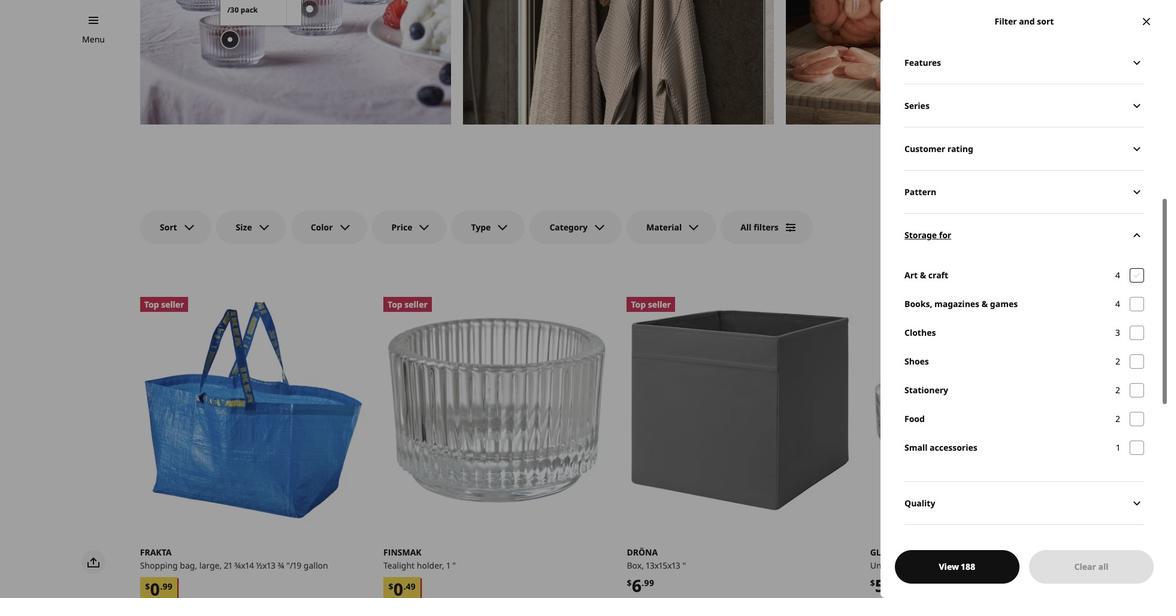 Task type: vqa. For each thing, say whether or not it's contained in the screenshot.
Join IKEA Family
no



Task type: describe. For each thing, give the bounding box(es) containing it.
4 for books, magazines & games
[[1116, 298, 1121, 310]]

/30 pack link
[[220, 0, 301, 25]]

series
[[905, 100, 930, 111]]

3
[[1116, 327, 1121, 339]]

customer rating
[[905, 143, 974, 154]]

filters
[[754, 222, 779, 233]]

menu button
[[82, 33, 105, 46]]

storage
[[905, 229, 937, 241]]

¾x14
[[235, 560, 254, 572]]

features
[[905, 57, 941, 68]]

99 inside glimma unscented tealights $ 5 99 /100 pack
[[887, 578, 897, 589]]

top seller for finsmak
[[388, 299, 428, 310]]

3 top seller link from the left
[[627, 297, 854, 524]]

art
[[905, 270, 918, 281]]

price button
[[372, 211, 447, 244]]

sort button
[[140, 211, 211, 244]]

art & craft
[[905, 270, 949, 281]]

small
[[905, 442, 928, 454]]

accessories
[[930, 442, 978, 454]]

" inside dröna box, 13x15x13 " $ 6 . 99
[[683, 560, 686, 572]]

food
[[905, 413, 925, 425]]

$ left . 49
[[389, 581, 393, 592]]

seller for finsmak
[[405, 299, 428, 310]]

category button
[[530, 211, 622, 244]]

customer
[[905, 143, 946, 154]]

holder,
[[417, 560, 444, 572]]

$ left . 99
[[145, 581, 150, 592]]

box,
[[627, 560, 644, 572]]

storage for
[[905, 229, 952, 241]]

/30 pack
[[227, 5, 258, 15]]

books,
[[905, 298, 933, 310]]

top seller for frakta
[[144, 299, 184, 310]]

188
[[961, 561, 976, 573]]

3 top from the left
[[631, 299, 646, 310]]

document containing features
[[881, 41, 1169, 568]]

glimma
[[871, 547, 906, 559]]

2 for shoes
[[1116, 356, 1121, 367]]

rotate 180 image
[[1130, 228, 1145, 242]]

dröna box, dark gray, 13x15x13 " image
[[627, 297, 854, 524]]

filter and sort
[[995, 16, 1054, 27]]

finsmak
[[384, 547, 422, 559]]

finsmak tealight holder, clear glass, 1 " image
[[384, 297, 610, 524]]

sort
[[1037, 16, 1054, 27]]

color
[[311, 222, 333, 233]]

/100
[[897, 584, 915, 595]]

all
[[1099, 561, 1109, 573]]

" inside finsmak tealight holder, 1 "
[[453, 560, 456, 572]]

¾
[[278, 560, 284, 572]]

pack inside glimma unscented tealights $ 5 99 /100 pack
[[918, 584, 937, 595]]

for
[[939, 229, 952, 241]]

1 inside document
[[1117, 442, 1121, 454]]

gallon
[[304, 560, 328, 572]]

0 horizontal spatial pack
[[241, 5, 258, 15]]

. 49
[[404, 581, 416, 592]]

. inside dröna box, 13x15x13 " $ 6 . 99
[[642, 578, 644, 589]]

all filters button
[[721, 211, 813, 244]]

top for finsmak tealight holder, 1 "
[[388, 299, 403, 310]]

clothes
[[905, 327, 936, 339]]

and
[[1019, 16, 1035, 27]]

tealight
[[384, 560, 415, 572]]

1 vertical spatial &
[[982, 298, 988, 310]]

stationery
[[905, 385, 949, 396]]

quality
[[905, 498, 936, 509]]

customer rating button
[[905, 127, 1145, 170]]

size
[[236, 222, 252, 233]]

$ inside dröna box, 13x15x13 " $ 6 . 99
[[627, 578, 632, 589]]

top seller link for frakta shopping bag, large, 21 ¾x14 ½x13 ¾ "/19 gallon
[[140, 297, 367, 524]]

magazines
[[935, 298, 980, 310]]

pattern button
[[905, 170, 1145, 213]]

view 188 button
[[895, 551, 1020, 584]]

49
[[406, 581, 416, 592]]



Task type: locate. For each thing, give the bounding box(es) containing it.
2 top from the left
[[388, 299, 403, 310]]

4
[[1116, 270, 1121, 281], [1116, 298, 1121, 310]]

clear all button
[[1029, 551, 1154, 584]]

glimma unscented tealights image
[[871, 297, 1097, 524]]

2 for food
[[1116, 413, 1121, 425]]

2 top seller link from the left
[[384, 297, 610, 524]]

99
[[644, 578, 654, 589], [887, 578, 897, 589], [162, 581, 173, 592]]

top seller
[[144, 299, 184, 310], [388, 299, 428, 310], [631, 299, 671, 310]]

top seller link for finsmak tealight holder, 1 "
[[384, 297, 610, 524]]

seller for frakta
[[161, 299, 184, 310]]

pack
[[241, 5, 258, 15], [918, 584, 937, 595]]

large,
[[199, 560, 222, 572]]

1 " from the left
[[453, 560, 456, 572]]

0 horizontal spatial top
[[144, 299, 159, 310]]

2 4 from the top
[[1116, 298, 1121, 310]]

1 horizontal spatial &
[[982, 298, 988, 310]]

" right 13x15x13
[[683, 560, 686, 572]]

category
[[550, 222, 588, 233]]

1 vertical spatial pack
[[918, 584, 937, 595]]

view 188
[[939, 561, 976, 573]]

dialog
[[881, 0, 1169, 599]]

finsmak tealight holder, 1 "
[[384, 547, 456, 572]]

1 horizontal spatial top
[[388, 299, 403, 310]]

1 horizontal spatial top seller link
[[384, 297, 610, 524]]

$ down unscented
[[871, 578, 875, 589]]

6
[[632, 575, 642, 598]]

pattern
[[905, 186, 937, 197]]

2 horizontal spatial 99
[[887, 578, 897, 589]]

1 inside finsmak tealight holder, 1 "
[[447, 560, 450, 572]]

"
[[453, 560, 456, 572], [683, 560, 686, 572]]

1 top from the left
[[144, 299, 159, 310]]

top seller link
[[140, 297, 367, 524], [384, 297, 610, 524], [627, 297, 854, 524]]

0 horizontal spatial 1
[[447, 560, 450, 572]]

0 vertical spatial 4
[[1116, 270, 1121, 281]]

0 horizontal spatial 99
[[162, 581, 173, 592]]

1 vertical spatial 1
[[447, 560, 450, 572]]

1 horizontal spatial 99
[[644, 578, 654, 589]]

13x15x13
[[646, 560, 681, 572]]

dröna
[[627, 547, 658, 559]]

99 right 5
[[887, 578, 897, 589]]

rating
[[948, 143, 974, 154]]

2 2 from the top
[[1116, 385, 1121, 396]]

0 horizontal spatial "
[[453, 560, 456, 572]]

5
[[875, 575, 885, 598]]

1 2 from the top
[[1116, 356, 1121, 367]]

0 horizontal spatial .
[[160, 581, 162, 592]]

3 seller from the left
[[648, 299, 671, 310]]

top
[[144, 299, 159, 310], [388, 299, 403, 310], [631, 299, 646, 310]]

books, magazines & games
[[905, 298, 1018, 310]]

frakta shopping bag, large, 21 ¾x14 ½x13 ¾ "/19 gallon
[[140, 547, 328, 572]]

& right art
[[920, 270, 927, 281]]

dröna box, 13x15x13 " $ 6 . 99
[[627, 547, 686, 598]]

menu
[[82, 34, 105, 45]]

bag,
[[180, 560, 197, 572]]

. down box,
[[642, 578, 644, 589]]

2 horizontal spatial seller
[[648, 299, 671, 310]]

3 2 from the top
[[1116, 413, 1121, 425]]

0 horizontal spatial top seller link
[[140, 297, 367, 524]]

clear
[[1075, 561, 1096, 573]]

0 vertical spatial &
[[920, 270, 927, 281]]

frakta shopping bag, large, blue, 21 ¾x14 ½x13 ¾ "/19 gallon image
[[140, 297, 367, 524]]

1 horizontal spatial top seller
[[388, 299, 428, 310]]

1 horizontal spatial .
[[404, 581, 406, 592]]

. 99
[[160, 581, 173, 592]]

0 horizontal spatial &
[[920, 270, 927, 281]]

clear all
[[1075, 561, 1109, 573]]

craft
[[929, 270, 949, 281]]

seller
[[161, 299, 184, 310], [405, 299, 428, 310], [648, 299, 671, 310]]

view
[[939, 561, 959, 573]]

frakta
[[140, 547, 172, 559]]

all
[[741, 222, 752, 233]]

" right holder,
[[453, 560, 456, 572]]

0 vertical spatial pack
[[241, 5, 258, 15]]

& left games
[[982, 298, 988, 310]]

/30
[[227, 5, 239, 15]]

2 for stationery
[[1116, 385, 1121, 396]]

1 horizontal spatial pack
[[918, 584, 937, 595]]

material
[[647, 222, 682, 233]]

"/19
[[287, 560, 302, 572]]

1 seller from the left
[[161, 299, 184, 310]]

99 down shopping
[[162, 581, 173, 592]]

1 4 from the top
[[1116, 270, 1121, 281]]

2 horizontal spatial top
[[631, 299, 646, 310]]

1 top seller link from the left
[[140, 297, 367, 524]]

series button
[[905, 84, 1145, 127]]

color button
[[291, 211, 367, 244]]

. down shopping
[[160, 581, 162, 592]]

21
[[224, 560, 232, 572]]

. for frakta shopping bag, large, 21 ¾x14 ½x13 ¾ "/19 gallon
[[160, 581, 162, 592]]

features button
[[905, 41, 1145, 84]]

games
[[990, 298, 1018, 310]]

1 vertical spatial 2
[[1116, 385, 1121, 396]]

1 horizontal spatial "
[[683, 560, 686, 572]]

4 for art & craft
[[1116, 270, 1121, 281]]

shoes
[[905, 356, 929, 367]]

dialog containing filter and sort
[[881, 0, 1169, 599]]

2 seller from the left
[[405, 299, 428, 310]]

small accessories
[[905, 442, 978, 454]]

size button
[[216, 211, 286, 244]]

price
[[392, 222, 413, 233]]

material button
[[627, 211, 716, 244]]

$ inside glimma unscented tealights $ 5 99 /100 pack
[[871, 578, 875, 589]]

2 vertical spatial 2
[[1116, 413, 1121, 425]]

2 top seller from the left
[[388, 299, 428, 310]]

glimma unscented tealights $ 5 99 /100 pack
[[871, 547, 949, 598]]

sort
[[160, 222, 177, 233]]

filter
[[995, 16, 1017, 27]]

$ down box,
[[627, 578, 632, 589]]

type
[[471, 222, 491, 233]]

0 vertical spatial 2
[[1116, 356, 1121, 367]]

. down tealight
[[404, 581, 406, 592]]

.
[[642, 578, 644, 589], [160, 581, 162, 592], [404, 581, 406, 592]]

0 horizontal spatial seller
[[161, 299, 184, 310]]

tealights
[[915, 560, 949, 572]]

pack right /30
[[241, 5, 258, 15]]

2 horizontal spatial .
[[642, 578, 644, 589]]

document
[[881, 41, 1169, 568]]

$
[[627, 578, 632, 589], [871, 578, 875, 589], [145, 581, 150, 592], [389, 581, 393, 592]]

storage for button
[[905, 213, 1145, 256]]

1 horizontal spatial seller
[[405, 299, 428, 310]]

1
[[1117, 442, 1121, 454], [447, 560, 450, 572]]

unscented
[[871, 560, 913, 572]]

&
[[920, 270, 927, 281], [982, 298, 988, 310]]

2 horizontal spatial top seller
[[631, 299, 671, 310]]

1 horizontal spatial 1
[[1117, 442, 1121, 454]]

quality button
[[905, 482, 1145, 525]]

1 vertical spatial 4
[[1116, 298, 1121, 310]]

shopping
[[140, 560, 178, 572]]

0 horizontal spatial top seller
[[144, 299, 184, 310]]

2 " from the left
[[683, 560, 686, 572]]

pack right '/100'
[[918, 584, 937, 595]]

2 horizontal spatial top seller link
[[627, 297, 854, 524]]

99 inside dröna box, 13x15x13 " $ 6 . 99
[[644, 578, 654, 589]]

½x13
[[256, 560, 276, 572]]

type button
[[451, 211, 525, 244]]

1 top seller from the left
[[144, 299, 184, 310]]

all filters
[[741, 222, 779, 233]]

99 right 6
[[644, 578, 654, 589]]

2
[[1116, 356, 1121, 367], [1116, 385, 1121, 396], [1116, 413, 1121, 425]]

3 top seller from the left
[[631, 299, 671, 310]]

0 vertical spatial 1
[[1117, 442, 1121, 454]]

top for frakta shopping bag, large, 21 ¾x14 ½x13 ¾ "/19 gallon
[[144, 299, 159, 310]]

. for finsmak tealight holder, 1 "
[[404, 581, 406, 592]]



